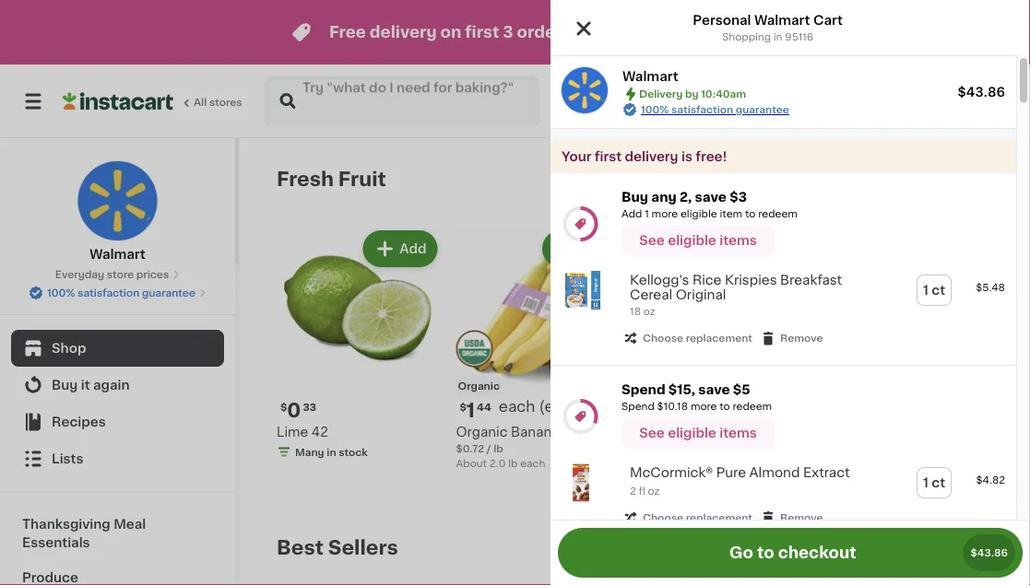 Task type: locate. For each thing, give the bounding box(es) containing it.
choose for fl
[[643, 513, 683, 524]]

see eligible items button down /pkg
[[622, 418, 775, 449]]

10:40am
[[701, 89, 746, 99]]

0 vertical spatial oz
[[644, 307, 655, 317]]

1 left 44
[[467, 401, 475, 421]]

0 horizontal spatial satisfaction
[[78, 288, 140, 298]]

1 promotion-wrapper element from the top
[[551, 173, 1016, 366]]

satisfaction inside button
[[78, 288, 140, 298]]

1 ct button
[[918, 276, 951, 305], [918, 469, 951, 498]]

about down $2.18
[[636, 477, 666, 487]]

to
[[745, 209, 756, 219], [720, 402, 730, 412], [757, 546, 775, 561]]

0 vertical spatial save
[[695, 191, 727, 204]]

1 remove from the top
[[780, 334, 823, 344]]

kellogg's
[[630, 274, 689, 287]]

view for fresh fruit
[[767, 172, 799, 185]]

2 vertical spatial walmart
[[90, 248, 146, 261]]

0 vertical spatial 100%
[[641, 105, 669, 115]]

sun harvest seedless red grapes $2.18 / lb about 2.23 lb / package
[[636, 426, 777, 487]]

1 vertical spatial 1 ct
[[923, 477, 946, 490]]

ct left '$4.82'
[[932, 477, 946, 490]]

2 ct from the top
[[932, 477, 946, 490]]

choose for original
[[643, 334, 683, 344]]

about inside organic bananas $0.72 / lb about 2.0 lb each
[[456, 458, 487, 469]]

$ inside $ 0 33
[[280, 402, 287, 412]]

1 vertical spatial ct
[[932, 477, 946, 490]]

1 vertical spatial choose replacement
[[643, 513, 753, 524]]

/ up 2.0
[[487, 444, 491, 454]]

1 left '$4.82'
[[923, 477, 929, 490]]

see eligible items for kellogg's
[[639, 234, 757, 247]]

promotion-wrapper element
[[551, 173, 1016, 366], [551, 366, 1016, 546]]

33
[[303, 402, 316, 412]]

1 vertical spatial see eligible items button
[[622, 418, 775, 449]]

1 horizontal spatial walmart
[[623, 70, 679, 83]]

1 choose replacement from the top
[[643, 334, 753, 344]]

4 left 86
[[646, 401, 660, 421]]

eligible down buy any 2, save $3 add 1 more eligible item to redeem at the top of page
[[668, 234, 717, 247]]

0 vertical spatial more
[[652, 209, 678, 219]]

more down $15,
[[691, 402, 717, 412]]

add button up the kellogg's rice krispies breakfast cereal original icon
[[544, 232, 615, 266]]

(est.) inside $4.86 per package (estimated) element
[[719, 400, 759, 415]]

see eligible items
[[639, 234, 757, 247], [639, 427, 757, 440]]

walmart up 95116 at the top of the page
[[754, 14, 810, 27]]

terms apply. link
[[580, 24, 680, 40]]

$15,
[[669, 384, 695, 397]]

0 vertical spatial $43.86
[[958, 86, 1005, 99]]

3 add button from the left
[[723, 232, 795, 266]]

0 vertical spatial first
[[465, 24, 499, 40]]

satisfaction down delivery by 10:40am
[[672, 105, 733, 115]]

view all (30+) button
[[760, 529, 876, 566]]

in left the stock
[[327, 447, 336, 457]]

choose replacement down 2.23
[[643, 513, 753, 524]]

2 vertical spatial oz
[[648, 487, 660, 497]]

1 vertical spatial about
[[636, 477, 666, 487]]

cart
[[813, 14, 843, 27]]

$43.86 right james
[[958, 86, 1005, 99]]

1 ct for extract
[[923, 477, 946, 490]]

remove button down breakfast
[[760, 330, 823, 347]]

1 vertical spatial eligible
[[668, 234, 717, 247]]

0 vertical spatial organic
[[458, 381, 500, 391]]

0 vertical spatial in
[[774, 32, 783, 42]]

2,
[[680, 191, 692, 204]]

replacement down kellogg's rice krispies breakfast cereal original 18 oz
[[686, 334, 753, 344]]

1 1 ct button from the top
[[918, 276, 951, 305]]

1 vertical spatial remove button
[[760, 510, 823, 527]]

choose replacement button down original
[[623, 330, 753, 347]]

choose down cereal
[[643, 334, 683, 344]]

see eligible items for mccormick®
[[639, 427, 757, 440]]

2 spend from the top
[[622, 402, 655, 412]]

0 vertical spatial all
[[802, 172, 817, 185]]

1 (est.) from the left
[[539, 400, 578, 415]]

1 ct from the top
[[932, 284, 946, 297]]

delivery left on
[[370, 24, 437, 40]]

see eligible items button for mccormick®
[[622, 418, 775, 449]]

buy inside buy any 2, save $3 add 1 more eligible item to redeem
[[622, 191, 648, 204]]

1 horizontal spatial 100%
[[641, 105, 669, 115]]

product group containing 0
[[277, 227, 441, 463]]

fresh
[[277, 169, 334, 189]]

(est.) for 4
[[719, 400, 759, 415]]

0 vertical spatial choose replacement button
[[623, 330, 753, 347]]

0 vertical spatial see eligible items button
[[622, 225, 775, 256]]

1 vertical spatial 100%
[[47, 288, 75, 298]]

1 vertical spatial 1 ct button
[[918, 469, 951, 498]]

in
[[774, 32, 783, 42], [327, 447, 336, 457]]

first right the your
[[595, 150, 622, 163]]

0 horizontal spatial buy
[[52, 379, 78, 392]]

2 all from the top
[[802, 541, 817, 554]]

0 vertical spatial guarantee
[[736, 105, 789, 115]]

save right 2,
[[695, 191, 727, 204]]

oz inside button
[[824, 462, 837, 472]]

1 product group from the top
[[551, 260, 1016, 358]]

2 product group from the top
[[551, 453, 1016, 538]]

about inside sun harvest seedless red grapes $2.18 / lb about 2.23 lb / package
[[636, 477, 666, 487]]

0 vertical spatial product group
[[551, 260, 1016, 358]]

choose replacement button for original
[[623, 330, 753, 347]]

0 vertical spatial 1 ct button
[[918, 276, 951, 305]]

1237
[[799, 95, 830, 108]]

choose replacement for mccormick®
[[643, 513, 753, 524]]

$ inside $ 4 86
[[639, 402, 646, 412]]

product group for spend $15, save $5
[[551, 453, 1016, 538]]

1 horizontal spatial add button
[[544, 232, 615, 266]]

1 add button from the left
[[365, 232, 436, 266]]

2 vertical spatial /
[[706, 477, 710, 487]]

everyday store prices link
[[55, 267, 180, 282]]

items down $4.86 per package (estimated) element
[[720, 427, 757, 440]]

eligible down 2,
[[681, 209, 717, 219]]

product group containing kellogg's rice krispies breakfast cereal original
[[551, 260, 1016, 358]]

mccormick®
[[630, 467, 713, 480]]

/
[[487, 444, 491, 454], [665, 462, 669, 472], [706, 477, 710, 487]]

see for buy
[[639, 234, 665, 247]]

delivery button
[[557, 84, 645, 119]]

about down $0.72
[[456, 458, 487, 469]]

each right 44
[[499, 400, 535, 415]]

0 horizontal spatial (est.)
[[539, 400, 578, 415]]

100%
[[641, 105, 669, 115], [47, 288, 75, 298]]

to right /pkg
[[720, 402, 730, 412]]

red
[[636, 444, 662, 457]]

each down bananas
[[520, 458, 545, 469]]

2 items from the top
[[720, 427, 757, 440]]

$ left 44
[[460, 402, 467, 412]]

2 horizontal spatial /
[[706, 477, 710, 487]]

0 horizontal spatial add button
[[365, 232, 436, 266]]

add button up krispies
[[723, 232, 795, 266]]

$2.18
[[636, 462, 662, 472]]

0 horizontal spatial in
[[327, 447, 336, 457]]

ct for extract
[[932, 477, 946, 490]]

save up /pkg (est.) on the bottom right of page
[[699, 384, 730, 397]]

choose down the fl
[[643, 513, 683, 524]]

terms
[[580, 24, 628, 40]]

0 vertical spatial buy
[[622, 191, 648, 204]]

guarantee
[[736, 105, 789, 115], [142, 288, 195, 298]]

0 vertical spatial remove
[[780, 334, 823, 344]]

2 remove button from the top
[[760, 510, 823, 527]]

more down any
[[652, 209, 678, 219]]

0 vertical spatial 4
[[646, 401, 660, 421]]

remove button for breakfast
[[760, 330, 823, 347]]

in left 95116 at the top of the page
[[774, 32, 783, 42]]

1 vertical spatial 4
[[815, 462, 822, 472]]

item carousel region
[[277, 160, 980, 515]]

100% satisfaction guarantee down store
[[47, 288, 195, 298]]

2 choose from the top
[[643, 513, 683, 524]]

1 horizontal spatial 100% satisfaction guarantee
[[641, 105, 789, 115]]

None search field
[[264, 76, 540, 127]]

1 remove button from the top
[[760, 330, 823, 347]]

items
[[720, 234, 757, 247], [720, 427, 757, 440]]

delivery inside limited time offer region
[[370, 24, 437, 40]]

100% satisfaction guarantee down 10:40am
[[641, 105, 789, 115]]

2 view from the top
[[767, 541, 799, 554]]

2 remove from the top
[[780, 513, 823, 524]]

(est.) for 1
[[539, 400, 578, 415]]

choose replacement
[[643, 334, 753, 344], [643, 513, 753, 524]]

view for best sellers
[[767, 541, 799, 554]]

service type group
[[557, 84, 755, 119]]

1 1 ct from the top
[[923, 284, 946, 297]]

0 horizontal spatial delivery
[[370, 24, 437, 40]]

walmart up everyday store prices link
[[90, 248, 146, 261]]

save
[[695, 191, 727, 204], [699, 384, 730, 397]]

1 vertical spatial /
[[665, 462, 669, 472]]

shop
[[52, 342, 86, 355]]

0 horizontal spatial walmart
[[90, 248, 146, 261]]

choose replacement down original
[[643, 334, 753, 344]]

95116
[[785, 32, 814, 42]]

essentials
[[22, 537, 90, 550]]

view left (40+)
[[767, 172, 799, 185]]

100% down 'everyday'
[[47, 288, 75, 298]]

instacart logo image
[[63, 90, 173, 113]]

product group containing mccormick® pure almond extract
[[551, 453, 1016, 538]]

add for lime 42
[[400, 243, 427, 255]]

first left "3"
[[465, 24, 499, 40]]

remove up view all (30+)
[[780, 513, 823, 524]]

any
[[652, 191, 677, 204]]

buy left any
[[622, 191, 648, 204]]

organic for organic bananas $0.72 / lb about 2.0 lb each
[[456, 426, 508, 439]]

produce
[[22, 572, 78, 585]]

replacement down package
[[686, 513, 753, 524]]

1 vertical spatial remove
[[780, 513, 823, 524]]

sun
[[636, 426, 660, 439]]

walmart up service type group
[[623, 70, 679, 83]]

product group
[[551, 260, 1016, 358], [551, 453, 1016, 538]]

guarantee down 10:40am
[[736, 105, 789, 115]]

organic up $0.72
[[456, 426, 508, 439]]

0 vertical spatial walmart
[[754, 14, 810, 27]]

1 vertical spatial choose replacement button
[[623, 510, 753, 527]]

1 see from the top
[[639, 234, 665, 247]]

see up kellogg's
[[639, 234, 665, 247]]

100% down delivery by 10:40am
[[641, 105, 669, 115]]

remove button for extract
[[760, 510, 823, 527]]

2.23
[[669, 477, 691, 487]]

1 horizontal spatial to
[[745, 209, 756, 219]]

1 horizontal spatial $
[[460, 402, 467, 412]]

1 horizontal spatial guarantee
[[736, 105, 789, 115]]

2 product group from the left
[[456, 227, 621, 471]]

recipes link
[[11, 404, 224, 441]]

1 items from the top
[[720, 234, 757, 247]]

each (est.)
[[499, 400, 578, 415]]

redeem
[[758, 209, 798, 219], [733, 402, 772, 412]]

to right 'go'
[[757, 546, 775, 561]]

1 ct left '$4.82'
[[923, 477, 946, 490]]

lb
[[494, 444, 503, 454], [508, 458, 518, 469], [672, 462, 681, 472], [694, 477, 703, 487]]

2 $ from the left
[[460, 402, 467, 412]]

east
[[834, 95, 865, 108]]

lb right 2.23
[[694, 477, 703, 487]]

0 horizontal spatial 100%
[[47, 288, 75, 298]]

buy
[[622, 191, 648, 204], [52, 379, 78, 392]]

1 choose replacement button from the top
[[623, 330, 753, 347]]

save inside spend $15, save $5 spend $10.18 more to redeem
[[699, 384, 730, 397]]

2 promotion-wrapper element from the top
[[551, 366, 1016, 546]]

eligible for 2,
[[668, 234, 717, 247]]

1 $ from the left
[[280, 402, 287, 412]]

add button down "fruit"
[[365, 232, 436, 266]]

0 vertical spatial redeem
[[758, 209, 798, 219]]

2 see eligible items from the top
[[639, 427, 757, 440]]

items for almond
[[720, 427, 757, 440]]

buy for buy it again
[[52, 379, 78, 392]]

more inside spend $15, save $5 spend $10.18 more to redeem
[[691, 402, 717, 412]]

remove down breakfast
[[780, 334, 823, 344]]

1 ct for breakfast
[[923, 284, 946, 297]]

first inside limited time offer region
[[465, 24, 499, 40]]

ct left '$5.48'
[[932, 284, 946, 297]]

choose
[[643, 334, 683, 344], [643, 513, 683, 524]]

1 horizontal spatial delivery
[[639, 89, 683, 99]]

by
[[685, 89, 699, 99]]

0 vertical spatial ct
[[932, 284, 946, 297]]

replacement for rice
[[686, 334, 753, 344]]

(est.) down $5
[[719, 400, 759, 415]]

2 choose replacement from the top
[[643, 513, 753, 524]]

it
[[81, 379, 90, 392]]

redeem inside spend $15, save $5 spend $10.18 more to redeem
[[733, 402, 772, 412]]

see eligible items down buy any 2, save $3 add 1 more eligible item to redeem at the top of page
[[639, 234, 757, 247]]

100% inside button
[[47, 288, 75, 298]]

0 vertical spatial spend
[[622, 384, 666, 397]]

add for organic bananas
[[579, 243, 606, 255]]

1 down your first delivery is free!
[[645, 209, 649, 219]]

product group for buy any 2, save $3
[[551, 260, 1016, 358]]

0 vertical spatial replacement
[[686, 334, 753, 344]]

choose replacement button
[[623, 330, 753, 347], [623, 510, 753, 527]]

organic up 44
[[458, 381, 500, 391]]

eligible up grapes
[[668, 427, 717, 440]]

0 vertical spatial delivery
[[370, 24, 437, 40]]

redeem right item
[[758, 209, 798, 219]]

3 product group from the left
[[636, 227, 800, 489]]

0 vertical spatial choose replacement
[[643, 334, 753, 344]]

1 ct button left '$4.82'
[[918, 469, 951, 498]]

1 ct button for breakfast
[[918, 276, 951, 305]]

$ for 4
[[639, 402, 646, 412]]

0 vertical spatial choose
[[643, 334, 683, 344]]

all left (30+)
[[802, 541, 817, 554]]

choose replacement button down 2.23
[[623, 510, 753, 527]]

grapes
[[665, 444, 712, 457]]

$ left the 33
[[280, 402, 287, 412]]

organic bananas $0.72 / lb about 2.0 lb each
[[456, 426, 567, 469]]

$ up sun
[[639, 402, 646, 412]]

2 1 ct button from the top
[[918, 469, 951, 498]]

1 vertical spatial items
[[720, 427, 757, 440]]

items down item
[[720, 234, 757, 247]]

walmart inside personal walmart cart shopping in 95116
[[754, 14, 810, 27]]

0 vertical spatial remove button
[[760, 330, 823, 347]]

1 spend from the top
[[622, 384, 666, 397]]

2 replacement from the top
[[686, 513, 753, 524]]

3 $ from the left
[[639, 402, 646, 412]]

original
[[676, 289, 726, 302]]

2 (est.) from the left
[[719, 400, 759, 415]]

about
[[456, 458, 487, 469], [636, 477, 666, 487]]

product group containing 4
[[636, 227, 800, 489]]

1 vertical spatial organic
[[456, 426, 508, 439]]

checkout
[[778, 546, 857, 561]]

spend up sun
[[622, 402, 655, 412]]

in inside personal walmart cart shopping in 95116
[[774, 32, 783, 42]]

1 vertical spatial each
[[520, 458, 545, 469]]

0 vertical spatial /
[[487, 444, 491, 454]]

stores
[[209, 97, 242, 107]]

delivery
[[639, 89, 683, 99], [573, 95, 629, 108]]

1 vertical spatial in
[[327, 447, 336, 457]]

0 vertical spatial see
[[639, 234, 665, 247]]

remove button
[[760, 330, 823, 347], [760, 510, 823, 527]]

1 replacement from the top
[[686, 334, 753, 344]]

limited time offer region
[[0, 0, 976, 65]]

1 horizontal spatial buy
[[622, 191, 648, 204]]

see eligible items up grapes
[[639, 427, 757, 440]]

1
[[645, 209, 649, 219], [923, 284, 929, 297], [467, 401, 475, 421], [923, 477, 929, 490]]

2 vertical spatial eligible
[[668, 427, 717, 440]]

1 vertical spatial see
[[639, 427, 665, 440]]

100% satisfaction guarantee button
[[29, 282, 207, 301]]

1 view from the top
[[767, 172, 799, 185]]

1 vertical spatial spend
[[622, 402, 655, 412]]

walmart link
[[77, 160, 158, 264]]

1 vertical spatial redeem
[[733, 402, 772, 412]]

mccormick® pure almond extract image
[[562, 464, 600, 503]]

$ for 1
[[460, 402, 467, 412]]

all for best sellers
[[802, 541, 817, 554]]

kellogg's rice krispies breakfast cereal original 18 oz
[[630, 274, 842, 317]]

all
[[194, 97, 207, 107]]

organic inside organic bananas $0.72 / lb about 2.0 lb each
[[456, 426, 508, 439]]

1 horizontal spatial 4
[[815, 462, 822, 472]]

1 horizontal spatial about
[[636, 477, 666, 487]]

2 horizontal spatial walmart
[[754, 14, 810, 27]]

1 vertical spatial delivery
[[625, 150, 678, 163]]

see eligible items button for kellogg's
[[622, 225, 775, 256]]

1 vertical spatial satisfaction
[[78, 288, 140, 298]]

1237 east saint james street
[[799, 95, 1004, 108]]

all inside item carousel region
[[802, 172, 817, 185]]

all left (40+)
[[802, 172, 817, 185]]

100% satisfaction guarantee
[[641, 105, 789, 115], [47, 288, 195, 298]]

/ right $2.18
[[665, 462, 669, 472]]

0 vertical spatial 1 ct
[[923, 284, 946, 297]]

$ inside $ 1 44
[[460, 402, 467, 412]]

2 1 ct from the top
[[923, 477, 946, 490]]

oz right the fl
[[648, 487, 660, 497]]

prices
[[136, 270, 169, 280]]

$43.86 down '$4.82'
[[971, 548, 1008, 558]]

guarantee down prices
[[142, 288, 195, 298]]

1 ct left '$5.48'
[[923, 284, 946, 297]]

2 see eligible items button from the top
[[622, 418, 775, 449]]

1 product group from the left
[[277, 227, 441, 463]]

delivery up the your
[[573, 95, 629, 108]]

1 vertical spatial choose
[[643, 513, 683, 524]]

1 horizontal spatial more
[[691, 402, 717, 412]]

$ for 0
[[280, 402, 287, 412]]

1 vertical spatial all
[[802, 541, 817, 554]]

2 add button from the left
[[544, 232, 615, 266]]

$3
[[730, 191, 747, 204]]

0 horizontal spatial about
[[456, 458, 487, 469]]

delivery left by
[[639, 89, 683, 99]]

/ left pure
[[706, 477, 710, 487]]

delivery left is
[[625, 150, 678, 163]]

view right 'go'
[[767, 541, 799, 554]]

2 choose replacement button from the top
[[623, 510, 753, 527]]

1 see eligible items from the top
[[639, 234, 757, 247]]

1 choose from the top
[[643, 334, 683, 344]]

free!
[[696, 150, 727, 163]]

2 horizontal spatial to
[[757, 546, 775, 561]]

container
[[839, 462, 889, 472]]

all
[[802, 172, 817, 185], [802, 541, 817, 554]]

see up red
[[639, 427, 665, 440]]

delivery for delivery
[[573, 95, 629, 108]]

4 product group from the left
[[815, 227, 980, 491]]

redeem down $5
[[733, 402, 772, 412]]

pure
[[716, 467, 746, 480]]

2 horizontal spatial $
[[639, 402, 646, 412]]

1 vertical spatial buy
[[52, 379, 78, 392]]

items for krispies
[[720, 234, 757, 247]]

(est.) inside the $1.44 each (estimated) element
[[539, 400, 578, 415]]

4 up the sponsored badge image
[[815, 462, 822, 472]]

to right item
[[745, 209, 756, 219]]

satisfaction down everyday store prices
[[78, 288, 140, 298]]

0 horizontal spatial 100% satisfaction guarantee
[[47, 288, 195, 298]]

1 horizontal spatial satisfaction
[[672, 105, 733, 115]]

each
[[499, 400, 535, 415], [520, 458, 545, 469]]

redeem inside buy any 2, save $3 add 1 more eligible item to redeem
[[758, 209, 798, 219]]

oz right 18
[[644, 307, 655, 317]]

(est.) up bananas
[[539, 400, 578, 415]]

1 vertical spatial walmart
[[623, 70, 679, 83]]

view inside item carousel region
[[767, 172, 799, 185]]

1 horizontal spatial delivery
[[625, 150, 678, 163]]

1 horizontal spatial in
[[774, 32, 783, 42]]

1 ct
[[923, 284, 946, 297], [923, 477, 946, 490]]

organic
[[458, 381, 500, 391], [456, 426, 508, 439]]

1 inside buy any 2, save $3 add 1 more eligible item to redeem
[[645, 209, 649, 219]]

see eligible items button down buy any 2, save $3 add 1 more eligible item to redeem at the top of page
[[622, 225, 775, 256]]

2 see from the top
[[639, 427, 665, 440]]

oz up the sponsored badge image
[[824, 462, 837, 472]]

delivery inside button
[[573, 95, 629, 108]]

replacement for pure
[[686, 513, 753, 524]]

1 ct button left '$5.48'
[[918, 276, 951, 305]]

1 vertical spatial guarantee
[[142, 288, 195, 298]]

remove button up go to checkout
[[760, 510, 823, 527]]

1 see eligible items button from the top
[[622, 225, 775, 256]]

promotion-wrapper element containing buy any 2, save $3
[[551, 173, 1016, 366]]

0 horizontal spatial to
[[720, 402, 730, 412]]

spend up $ 4 86
[[622, 384, 666, 397]]

1 all from the top
[[802, 172, 817, 185]]

guarantee inside button
[[142, 288, 195, 298]]

1 horizontal spatial first
[[595, 150, 622, 163]]

0 vertical spatial each
[[499, 400, 535, 415]]

2 horizontal spatial add button
[[723, 232, 795, 266]]

add inside buy any 2, save $3 add 1 more eligible item to redeem
[[622, 209, 642, 219]]

product group
[[277, 227, 441, 463], [456, 227, 621, 471], [636, 227, 800, 489], [815, 227, 980, 491]]

package
[[713, 477, 756, 487]]

buy left it
[[52, 379, 78, 392]]

1 vertical spatial oz
[[824, 462, 837, 472]]

1 ct button for extract
[[918, 469, 951, 498]]

sponsored badge image
[[815, 476, 871, 487]]

see
[[639, 234, 665, 247], [639, 427, 665, 440]]

$43.86
[[958, 86, 1005, 99], [971, 548, 1008, 558]]

0 vertical spatial view
[[767, 172, 799, 185]]

lb up 2.0
[[494, 444, 503, 454]]



Task type: describe. For each thing, give the bounding box(es) containing it.
in inside product group
[[327, 447, 336, 457]]

best sellers
[[277, 538, 398, 558]]

view all (40+) button
[[759, 160, 876, 197]]

eligible inside buy any 2, save $3 add 1 more eligible item to redeem
[[681, 209, 717, 219]]

100% satisfaction guarantee inside button
[[47, 288, 195, 298]]

$ 4 86
[[639, 401, 676, 421]]

view all (40+)
[[767, 172, 856, 185]]

ct for breakfast
[[932, 284, 946, 297]]

thanksgiving meal essentials
[[22, 518, 146, 550]]

go
[[729, 546, 754, 561]]

product group containing 1
[[456, 227, 621, 471]]

1 vertical spatial first
[[595, 150, 622, 163]]

walmart logo image
[[77, 160, 158, 242]]

delivery for delivery by 10:40am
[[639, 89, 683, 99]]

0
[[287, 401, 301, 421]]

meal
[[114, 518, 146, 531]]

2.0
[[490, 458, 506, 469]]

kellogg's rice krispies breakfast cereal original image
[[562, 271, 600, 310]]

1 inside item carousel region
[[467, 401, 475, 421]]

buy any 2, save $3 add 1 more eligible item to redeem
[[622, 191, 798, 219]]

fl
[[639, 487, 645, 497]]

86
[[662, 402, 676, 412]]

lime
[[277, 426, 308, 439]]

promotion-wrapper element containing spend $15, save $5
[[551, 366, 1016, 546]]

$5
[[733, 384, 750, 397]]

many in stock
[[295, 447, 368, 457]]

produce link
[[11, 561, 224, 586]]

mccormick® pure almond extract button
[[630, 466, 850, 481]]

2 vertical spatial to
[[757, 546, 775, 561]]

organic for organic
[[458, 381, 500, 391]]

everyday store prices
[[55, 270, 169, 280]]

18
[[630, 307, 641, 317]]

$10.18
[[657, 402, 688, 412]]

(40+)
[[820, 172, 856, 185]]

lists
[[52, 453, 83, 466]]

street
[[960, 95, 1004, 108]]

bananas
[[511, 426, 567, 439]]

4 oz container button
[[815, 227, 980, 475]]

/ inside organic bananas $0.72 / lb about 2.0 lb each
[[487, 444, 491, 454]]

choose replacement for kellogg's
[[643, 334, 753, 344]]

$5.48
[[976, 283, 1005, 293]]

extract
[[803, 467, 850, 480]]

oz inside mccormick® pure almond extract 2 fl oz
[[648, 487, 660, 497]]

buy it again link
[[11, 367, 224, 404]]

see for spend
[[639, 427, 665, 440]]

on
[[441, 24, 462, 40]]

shopping
[[722, 32, 771, 42]]

again
[[93, 379, 130, 392]]

lime 42
[[277, 426, 328, 439]]

$ 0 33
[[280, 401, 316, 421]]

$ 1 44
[[460, 401, 491, 421]]

oz inside kellogg's rice krispies breakfast cereal original 18 oz
[[644, 307, 655, 317]]

your
[[562, 150, 592, 163]]

each inside the $1.44 each (estimated) element
[[499, 400, 535, 415]]

your first delivery is free!
[[562, 150, 727, 163]]

james
[[908, 95, 956, 108]]

thanksgiving
[[22, 518, 110, 531]]

almond
[[750, 467, 800, 480]]

is
[[682, 150, 693, 163]]

rice
[[693, 274, 722, 287]]

free delivery on first 3 orders. terms apply.
[[329, 24, 680, 40]]

4 oz container
[[815, 462, 889, 472]]

store
[[107, 270, 134, 280]]

choose replacement button for fl
[[623, 510, 753, 527]]

sellers
[[328, 538, 398, 558]]

to inside spend $15, save $5 spend $10.18 more to redeem
[[720, 402, 730, 412]]

personal walmart cart shopping in 95116
[[693, 14, 843, 42]]

seedless
[[718, 426, 777, 439]]

item
[[720, 209, 743, 219]]

11 button
[[919, 79, 994, 124]]

all for fresh fruit
[[802, 172, 817, 185]]

kellogg's rice krispies breakfast cereal original button
[[630, 273, 874, 303]]

add for sun harvest seedless red grapes
[[758, 243, 785, 255]]

cereal
[[630, 289, 673, 302]]

harvest
[[664, 426, 714, 439]]

2
[[630, 487, 636, 497]]

/pkg (est.)
[[683, 400, 759, 415]]

remove for breakfast
[[780, 334, 823, 344]]

walmart image
[[562, 67, 608, 113]]

buy it again
[[52, 379, 130, 392]]

save inside buy any 2, save $3 add 1 more eligible item to redeem
[[695, 191, 727, 204]]

everyday
[[55, 270, 104, 280]]

breakfast
[[780, 274, 842, 287]]

best
[[277, 538, 324, 558]]

0 vertical spatial satisfaction
[[672, 105, 733, 115]]

add button for 1
[[544, 232, 615, 266]]

each inside organic bananas $0.72 / lb about 2.0 lb each
[[520, 458, 545, 469]]

krispies
[[725, 274, 777, 287]]

lists link
[[11, 441, 224, 478]]

$4.86 per package (estimated) element
[[636, 399, 800, 423]]

$0.72
[[456, 444, 484, 454]]

100% satisfaction guarantee link
[[641, 102, 789, 117]]

mccormick® pure almond extract 2 fl oz
[[630, 467, 850, 497]]

to inside buy any 2, save $3 add 1 more eligible item to redeem
[[745, 209, 756, 219]]

product group containing 4 oz container
[[815, 227, 980, 491]]

more inside buy any 2, save $3 add 1 more eligible item to redeem
[[652, 209, 678, 219]]

orders.
[[517, 24, 576, 40]]

4 inside button
[[815, 462, 822, 472]]

remove for extract
[[780, 513, 823, 524]]

recipes
[[52, 416, 106, 429]]

lb right 2.0
[[508, 458, 518, 469]]

all stores
[[194, 97, 242, 107]]

go to checkout
[[729, 546, 857, 561]]

$1.44 each (estimated) element
[[456, 399, 621, 423]]

1 left '$5.48'
[[923, 284, 929, 297]]

0 horizontal spatial 4
[[646, 401, 660, 421]]

add button for 4
[[723, 232, 795, 266]]

many
[[295, 447, 324, 457]]

11
[[964, 95, 975, 108]]

thanksgiving meal essentials link
[[11, 507, 224, 561]]

buy for buy any 2, save $3 add 1 more eligible item to redeem
[[622, 191, 648, 204]]

1 vertical spatial $43.86
[[971, 548, 1008, 558]]

lb up 2.23
[[672, 462, 681, 472]]

personal
[[693, 14, 751, 27]]

1 horizontal spatial /
[[665, 462, 669, 472]]

fresh fruit
[[277, 169, 386, 189]]

eligible for save
[[668, 427, 717, 440]]

0 vertical spatial 100% satisfaction guarantee
[[641, 105, 789, 115]]

view all (30+)
[[767, 541, 856, 554]]

free
[[329, 24, 366, 40]]

apply.
[[632, 24, 680, 40]]



Task type: vqa. For each thing, say whether or not it's contained in the screenshot.
1 Ct related to Extract
yes



